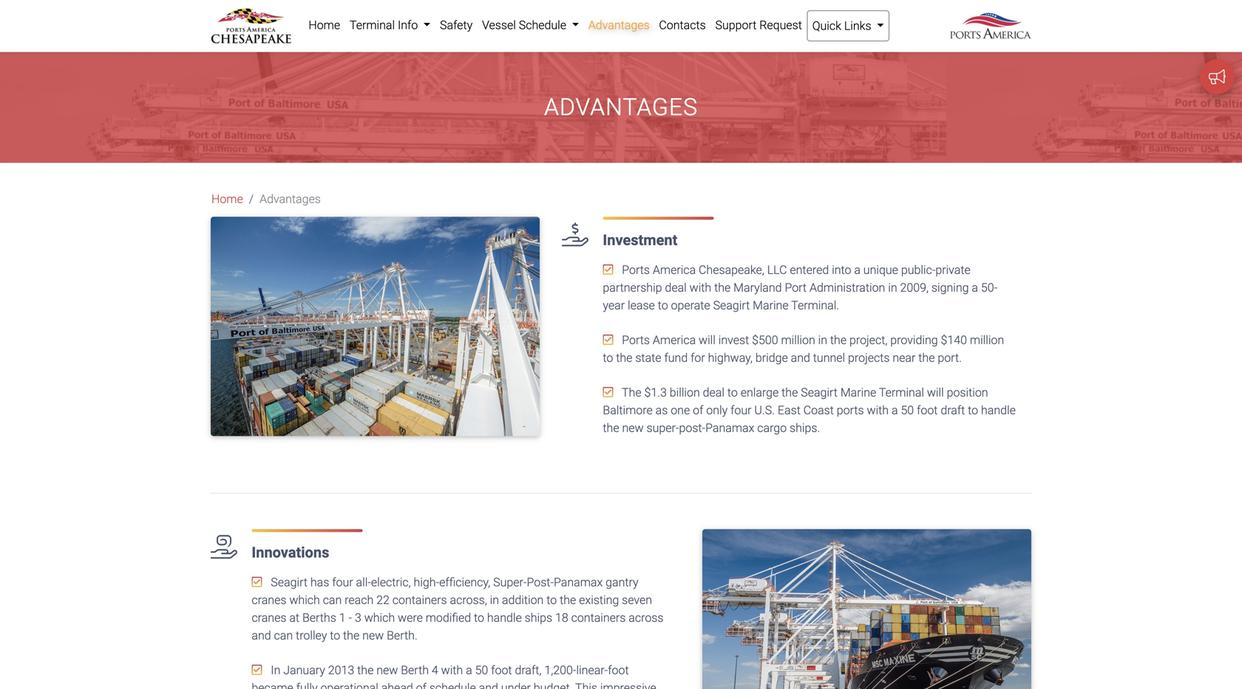 Task type: describe. For each thing, give the bounding box(es) containing it.
seagirt inside seagirt has four all-electric, high-efficiency, super-post-panamax gantry cranes which can reach 22 containers across, in addition to the existing seven cranes at berths 1 - 3 which were modified to handle ships 18 containers across and can trolley to the new berth.
[[271, 576, 308, 590]]

the inside in january 2013 the new berth 4 with a 50 foot draft, 1,200-linear-foot became fully operational ahead of schedule and under budget. this impressiv
[[357, 664, 374, 678]]

and inside in january 2013 the new berth 4 with a 50 foot draft, 1,200-linear-foot became fully operational ahead of schedule and under budget. this impressiv
[[479, 682, 498, 690]]

one
[[671, 404, 690, 418]]

signing
[[931, 281, 969, 295]]

berth.
[[387, 629, 417, 643]]

the up the 18
[[560, 594, 576, 608]]

ports for ports america chesapeake, llc entered into a unique public-private partnership deal with the maryland port administration in 2009, signing a 50- year lease to operate seagirt marine terminal.
[[622, 263, 650, 277]]

in inside ports america will invest $500 million in the project, providing $140 million to the state fund for highway, bridge and tunnel projects near the port.
[[818, 333, 827, 347]]

in inside seagirt has four all-electric, high-efficiency, super-post-panamax gantry cranes which can reach 22 containers across, in addition to the existing seven cranes at berths 1 - 3 which were modified to handle ships 18 containers across and can trolley to the new berth.
[[490, 594, 499, 608]]

check square image for investment
[[603, 334, 613, 346]]

2 cranes from the top
[[252, 611, 286, 625]]

ships.
[[790, 421, 820, 435]]

ports for ports america will invest $500 million in the project, providing $140 million to the state fund for highway, bridge and tunnel projects near the port.
[[622, 333, 650, 347]]

llc
[[767, 263, 787, 277]]

4
[[432, 664, 438, 678]]

0 vertical spatial which
[[289, 594, 320, 608]]

post-
[[527, 576, 554, 590]]

berths
[[302, 611, 336, 625]]

cargo
[[757, 421, 787, 435]]

the $1.3 billion deal to enlarge the seagirt marine terminal will position baltimore as one of only four u.s. east coast ports with a 50 foot draft to handle the new super-post-panamax cargo ships.
[[603, 386, 1016, 435]]

1 vertical spatial home link
[[211, 190, 243, 208]]

to down across,
[[474, 611, 484, 625]]

across,
[[450, 594, 487, 608]]

to inside ports america will invest $500 million in the project, providing $140 million to the state fund for highway, bridge and tunnel projects near the port.
[[603, 351, 613, 365]]

project,
[[849, 333, 887, 347]]

contacts
[[659, 18, 706, 32]]

terminal.
[[791, 299, 839, 313]]

panamax inside seagirt has four all-electric, high-efficiency, super-post-panamax gantry cranes which can reach 22 containers across, in addition to the existing seven cranes at berths 1 - 3 which were modified to handle ships 18 containers across and can trolley to the new berth.
[[554, 576, 603, 590]]

1
[[339, 611, 346, 625]]

highway,
[[708, 351, 753, 365]]

position
[[947, 386, 988, 400]]

with inside "the $1.3 billion deal to enlarge the seagirt marine terminal will position baltimore as one of only four u.s. east coast ports with a 50 foot draft to handle the new super-post-panamax cargo ships."
[[867, 404, 889, 418]]

and inside ports america will invest $500 million in the project, providing $140 million to the state fund for highway, bridge and tunnel projects near the port.
[[791, 351, 810, 365]]

of inside "the $1.3 billion deal to enlarge the seagirt marine terminal will position baltimore as one of only four u.s. east coast ports with a 50 foot draft to handle the new super-post-panamax cargo ships."
[[693, 404, 703, 418]]

handle inside "the $1.3 billion deal to enlarge the seagirt marine terminal will position baltimore as one of only four u.s. east coast ports with a 50 foot draft to handle the new super-post-panamax cargo ships."
[[981, 404, 1016, 418]]

support request
[[715, 18, 802, 32]]

modified
[[426, 611, 471, 625]]

deal inside ports america chesapeake, llc entered into a unique public-private partnership deal with the maryland port administration in 2009, signing a 50- year lease to operate seagirt marine terminal.
[[665, 281, 687, 295]]

existing
[[579, 594, 619, 608]]

at
[[289, 611, 299, 625]]

ports
[[837, 404, 864, 418]]

links
[[844, 19, 871, 33]]

the up tunnel
[[830, 333, 847, 347]]

fund
[[664, 351, 688, 365]]

super-
[[647, 421, 679, 435]]

linear-
[[576, 664, 608, 678]]

into
[[832, 263, 851, 277]]

seagirt has four all-electric, high-efficiency, super-post-panamax gantry cranes which can reach 22 containers across, in addition to the existing seven cranes at berths 1 - 3 which were modified to handle ships 18 containers across and can trolley to the new berth.
[[252, 576, 664, 643]]

-
[[349, 611, 352, 625]]

check square image for innovations
[[252, 665, 262, 676]]

under
[[501, 682, 531, 690]]

unique
[[863, 263, 898, 277]]

for
[[691, 351, 705, 365]]

post-
[[679, 421, 705, 435]]

$140
[[941, 333, 967, 347]]

22
[[376, 594, 390, 608]]

a left 50-
[[972, 281, 978, 295]]

operational
[[320, 682, 378, 690]]

1 vertical spatial which
[[364, 611, 395, 625]]

3
[[355, 611, 361, 625]]

innovations image
[[702, 530, 1031, 690]]

near
[[893, 351, 916, 365]]

vessel
[[482, 18, 516, 32]]

50 inside "the $1.3 billion deal to enlarge the seagirt marine terminal will position baltimore as one of only four u.s. east coast ports with a 50 foot draft to handle the new super-post-panamax cargo ships."
[[901, 404, 914, 418]]

baltimore
[[603, 404, 653, 418]]

high-
[[414, 576, 439, 590]]

check square image for innovations
[[252, 577, 262, 588]]

info
[[398, 18, 418, 32]]

1 vertical spatial containers
[[571, 611, 626, 625]]

draft
[[941, 404, 965, 418]]

handle inside seagirt has four all-electric, high-efficiency, super-post-panamax gantry cranes which can reach 22 containers across, in addition to the existing seven cranes at berths 1 - 3 which were modified to handle ships 18 containers across and can trolley to the new berth.
[[487, 611, 522, 625]]

gantry
[[606, 576, 638, 590]]

chesapeake,
[[699, 263, 764, 277]]

in january 2013 the new berth 4 with a 50 foot draft, 1,200-linear-foot became fully operational ahead of schedule and under budget. this impressiv
[[252, 664, 656, 690]]

terminal inside "the $1.3 billion deal to enlarge the seagirt marine terminal will position baltimore as one of only four u.s. east coast ports with a 50 foot draft to handle the new super-post-panamax cargo ships."
[[879, 386, 924, 400]]

the
[[622, 386, 641, 400]]

fully
[[296, 682, 318, 690]]

deal inside "the $1.3 billion deal to enlarge the seagirt marine terminal will position baltimore as one of only four u.s. east coast ports with a 50 foot draft to handle the new super-post-panamax cargo ships."
[[703, 386, 724, 400]]

port.
[[938, 351, 962, 365]]

ships
[[525, 611, 552, 625]]

across
[[629, 611, 664, 625]]

support
[[715, 18, 757, 32]]

the inside ports america chesapeake, llc entered into a unique public-private partnership deal with the maryland port administration in 2009, signing a 50- year lease to operate seagirt marine terminal.
[[714, 281, 731, 295]]

to down position
[[968, 404, 978, 418]]

investment image
[[211, 217, 540, 437]]

partnership
[[603, 281, 662, 295]]

2009,
[[900, 281, 929, 295]]

new inside "the $1.3 billion deal to enlarge the seagirt marine terminal will position baltimore as one of only four u.s. east coast ports with a 50 foot draft to handle the new super-post-panamax cargo ships."
[[622, 421, 644, 435]]

lease
[[628, 299, 655, 313]]

advantages link
[[584, 10, 654, 40]]

to inside ports america chesapeake, llc entered into a unique public-private partnership deal with the maryland port administration in 2009, signing a 50- year lease to operate seagirt marine terminal.
[[658, 299, 668, 313]]

u.s.
[[754, 404, 775, 418]]

quick
[[812, 19, 841, 33]]

contacts link
[[654, 10, 711, 40]]

50 inside in january 2013 the new berth 4 with a 50 foot draft, 1,200-linear-foot became fully operational ahead of schedule and under budget. this impressiv
[[475, 664, 488, 678]]

$500
[[752, 333, 778, 347]]

0 horizontal spatial foot
[[491, 664, 512, 678]]

new inside seagirt has four all-electric, high-efficiency, super-post-panamax gantry cranes which can reach 22 containers across, in addition to the existing seven cranes at berths 1 - 3 which were modified to handle ships 18 containers across and can trolley to the new berth.
[[362, 629, 384, 643]]

as
[[655, 404, 668, 418]]

0 vertical spatial home link
[[304, 10, 345, 40]]



Task type: locate. For each thing, give the bounding box(es) containing it.
seagirt up coast
[[801, 386, 838, 400]]

america inside ports america will invest $500 million in the project, providing $140 million to the state fund for highway, bridge and tunnel projects near the port.
[[653, 333, 696, 347]]

1 horizontal spatial handle
[[981, 404, 1016, 418]]

will inside ports america will invest $500 million in the project, providing $140 million to the state fund for highway, bridge and tunnel projects near the port.
[[699, 333, 716, 347]]

america up operate
[[653, 263, 696, 277]]

has
[[310, 576, 329, 590]]

handle down position
[[981, 404, 1016, 418]]

america up fund
[[653, 333, 696, 347]]

1 million from the left
[[781, 333, 815, 347]]

1 horizontal spatial with
[[689, 281, 711, 295]]

18
[[555, 611, 568, 625]]

invest
[[718, 333, 749, 347]]

and left under
[[479, 682, 498, 690]]

marine inside "the $1.3 billion deal to enlarge the seagirt marine terminal will position baltimore as one of only four u.s. east coast ports with a 50 foot draft to handle the new super-post-panamax cargo ships."
[[840, 386, 876, 400]]

new down baltimore on the bottom of page
[[622, 421, 644, 435]]

with inside in january 2013 the new berth 4 with a 50 foot draft, 1,200-linear-foot became fully operational ahead of schedule and under budget. this impressiv
[[441, 664, 463, 678]]

year
[[603, 299, 625, 313]]

will up draft
[[927, 386, 944, 400]]

the down chesapeake,
[[714, 281, 731, 295]]

0 horizontal spatial handle
[[487, 611, 522, 625]]

request
[[759, 18, 802, 32]]

maryland
[[734, 281, 782, 295]]

50
[[901, 404, 914, 418], [475, 664, 488, 678]]

50-
[[981, 281, 997, 295]]

support request link
[[711, 10, 807, 40]]

1 vertical spatial ports
[[622, 333, 650, 347]]

state
[[635, 351, 661, 365]]

2 america from the top
[[653, 333, 696, 347]]

all-
[[356, 576, 371, 590]]

can up the 1
[[323, 594, 342, 608]]

containers down existing
[[571, 611, 626, 625]]

check square image left the
[[603, 387, 613, 398]]

ports
[[622, 263, 650, 277], [622, 333, 650, 347]]

containers down high-
[[392, 594, 447, 608]]

terminal down near
[[879, 386, 924, 400]]

1 horizontal spatial in
[[818, 333, 827, 347]]

east
[[778, 404, 801, 418]]

million up bridge
[[781, 333, 815, 347]]

the up east at the bottom of the page
[[782, 386, 798, 400]]

0 horizontal spatial deal
[[665, 281, 687, 295]]

cranes left at
[[252, 611, 286, 625]]

terminal inside terminal info "link"
[[350, 18, 395, 32]]

america for will
[[653, 333, 696, 347]]

america inside ports america chesapeake, llc entered into a unique public-private partnership deal with the maryland port administration in 2009, signing a 50- year lease to operate seagirt marine terminal.
[[653, 263, 696, 277]]

will
[[699, 333, 716, 347], [927, 386, 944, 400]]

reach
[[345, 594, 374, 608]]

0 vertical spatial of
[[693, 404, 703, 418]]

1 horizontal spatial home link
[[304, 10, 345, 40]]

0 vertical spatial marine
[[753, 299, 789, 313]]

seven
[[622, 594, 652, 608]]

0 vertical spatial terminal
[[350, 18, 395, 32]]

in down unique
[[888, 281, 897, 295]]

ports inside ports america will invest $500 million in the project, providing $140 million to the state fund for highway, bridge and tunnel projects near the port.
[[622, 333, 650, 347]]

1 vertical spatial with
[[867, 404, 889, 418]]

1 horizontal spatial containers
[[571, 611, 626, 625]]

of down berth
[[416, 682, 427, 690]]

seagirt
[[713, 299, 750, 313], [801, 386, 838, 400], [271, 576, 308, 590]]

in
[[271, 664, 280, 678]]

1 vertical spatial home
[[211, 192, 243, 206]]

0 horizontal spatial of
[[416, 682, 427, 690]]

to right lease
[[658, 299, 668, 313]]

2 million from the left
[[970, 333, 1004, 347]]

0 vertical spatial can
[[323, 594, 342, 608]]

1 vertical spatial check square image
[[603, 387, 613, 398]]

electric,
[[371, 576, 411, 590]]

terminal left info
[[350, 18, 395, 32]]

a right ports
[[892, 404, 898, 418]]

and
[[791, 351, 810, 365], [252, 629, 271, 643], [479, 682, 498, 690]]

0 vertical spatial new
[[622, 421, 644, 435]]

2 horizontal spatial in
[[888, 281, 897, 295]]

1 horizontal spatial check square image
[[603, 334, 613, 346]]

only
[[706, 404, 728, 418]]

0 vertical spatial america
[[653, 263, 696, 277]]

billion
[[670, 386, 700, 400]]

0 vertical spatial check square image
[[603, 264, 613, 276]]

2 vertical spatial in
[[490, 594, 499, 608]]

of
[[693, 404, 703, 418], [416, 682, 427, 690]]

deal
[[665, 281, 687, 295], [703, 386, 724, 400]]

terminal info link
[[345, 10, 435, 40]]

0 horizontal spatial with
[[441, 664, 463, 678]]

will inside "the $1.3 billion deal to enlarge the seagirt marine terminal will position baltimore as one of only four u.s. east coast ports with a 50 foot draft to handle the new super-post-panamax cargo ships."
[[927, 386, 944, 400]]

0 horizontal spatial panamax
[[554, 576, 603, 590]]

public-
[[901, 263, 935, 277]]

draft,
[[515, 664, 542, 678]]

seagirt down innovations
[[271, 576, 308, 590]]

0 vertical spatial containers
[[392, 594, 447, 608]]

to left state
[[603, 351, 613, 365]]

1 vertical spatial marine
[[840, 386, 876, 400]]

can down at
[[274, 629, 293, 643]]

budget.
[[534, 682, 573, 690]]

of inside in january 2013 the new berth 4 with a 50 foot draft, 1,200-linear-foot became fully operational ahead of schedule and under budget. this impressiv
[[416, 682, 427, 690]]

and left tunnel
[[791, 351, 810, 365]]

check square image up partnership
[[603, 264, 613, 276]]

with up the schedule
[[441, 664, 463, 678]]

a up the schedule
[[466, 664, 472, 678]]

ports inside ports america chesapeake, llc entered into a unique public-private partnership deal with the maryland port administration in 2009, signing a 50- year lease to operate seagirt marine terminal.
[[622, 263, 650, 277]]

foot left draft
[[917, 404, 938, 418]]

1 horizontal spatial will
[[927, 386, 944, 400]]

marine up ports
[[840, 386, 876, 400]]

a inside "the $1.3 billion deal to enlarge the seagirt marine terminal will position baltimore as one of only four u.s. east coast ports with a 50 foot draft to handle the new super-post-panamax cargo ships."
[[892, 404, 898, 418]]

0 horizontal spatial can
[[274, 629, 293, 643]]

new up ahead
[[376, 664, 398, 678]]

marine
[[753, 299, 789, 313], [840, 386, 876, 400]]

containers
[[392, 594, 447, 608], [571, 611, 626, 625]]

2 horizontal spatial with
[[867, 404, 889, 418]]

1 vertical spatial handle
[[487, 611, 522, 625]]

operate
[[671, 299, 710, 313]]

0 horizontal spatial four
[[332, 576, 353, 590]]

1 horizontal spatial which
[[364, 611, 395, 625]]

0 vertical spatial in
[[888, 281, 897, 295]]

1 vertical spatial terminal
[[879, 386, 924, 400]]

with
[[689, 281, 711, 295], [867, 404, 889, 418], [441, 664, 463, 678]]

1 horizontal spatial panamax
[[705, 421, 754, 435]]

berth
[[401, 664, 429, 678]]

check square image down innovations
[[252, 577, 262, 588]]

1 vertical spatial america
[[653, 333, 696, 347]]

which down '22'
[[364, 611, 395, 625]]

1 horizontal spatial deal
[[703, 386, 724, 400]]

1 horizontal spatial of
[[693, 404, 703, 418]]

2 vertical spatial new
[[376, 664, 398, 678]]

and inside seagirt has four all-electric, high-efficiency, super-post-panamax gantry cranes which can reach 22 containers across, in addition to the existing seven cranes at berths 1 - 3 which were modified to handle ships 18 containers across and can trolley to the new berth.
[[252, 629, 271, 643]]

and up in
[[252, 629, 271, 643]]

0 vertical spatial 50
[[901, 404, 914, 418]]

1 horizontal spatial and
[[479, 682, 498, 690]]

million right $140
[[970, 333, 1004, 347]]

with inside ports america chesapeake, llc entered into a unique public-private partnership deal with the maryland port administration in 2009, signing a 50- year lease to operate seagirt marine terminal.
[[689, 281, 711, 295]]

a inside in january 2013 the new berth 4 with a 50 foot draft, 1,200-linear-foot became fully operational ahead of schedule and under budget. this impressiv
[[466, 664, 472, 678]]

in up tunnel
[[818, 333, 827, 347]]

0 vertical spatial with
[[689, 281, 711, 295]]

safety
[[440, 18, 473, 32]]

quick links link
[[807, 10, 889, 41]]

new
[[622, 421, 644, 435], [362, 629, 384, 643], [376, 664, 398, 678]]

0 vertical spatial ports
[[622, 263, 650, 277]]

ahead
[[381, 682, 413, 690]]

1 vertical spatial in
[[818, 333, 827, 347]]

ports up state
[[622, 333, 650, 347]]

2 horizontal spatial seagirt
[[801, 386, 838, 400]]

2 horizontal spatial and
[[791, 351, 810, 365]]

1 vertical spatial deal
[[703, 386, 724, 400]]

0 horizontal spatial marine
[[753, 299, 789, 313]]

in inside ports america chesapeake, llc entered into a unique public-private partnership deal with the maryland port administration in 2009, signing a 50- year lease to operate seagirt marine terminal.
[[888, 281, 897, 295]]

2 vertical spatial with
[[441, 664, 463, 678]]

of right one
[[693, 404, 703, 418]]

foot right 1,200-
[[608, 664, 629, 678]]

1 america from the top
[[653, 263, 696, 277]]

1 horizontal spatial 50
[[901, 404, 914, 418]]

1 vertical spatial of
[[416, 682, 427, 690]]

safety link
[[435, 10, 477, 40]]

2 vertical spatial seagirt
[[271, 576, 308, 590]]

0 horizontal spatial million
[[781, 333, 815, 347]]

1,200-
[[544, 664, 576, 678]]

0 horizontal spatial 50
[[475, 664, 488, 678]]

seagirt inside ports america chesapeake, llc entered into a unique public-private partnership deal with the maryland port administration in 2009, signing a 50- year lease to operate seagirt marine terminal.
[[713, 299, 750, 313]]

america for chesapeake,
[[653, 263, 696, 277]]

the up operational
[[357, 664, 374, 678]]

1 vertical spatial advantages
[[544, 93, 698, 121]]

four inside "the $1.3 billion deal to enlarge the seagirt marine terminal will position baltimore as one of only four u.s. east coast ports with a 50 foot draft to handle the new super-post-panamax cargo ships."
[[730, 404, 752, 418]]

1 horizontal spatial million
[[970, 333, 1004, 347]]

foot inside "the $1.3 billion deal to enlarge the seagirt marine terminal will position baltimore as one of only four u.s. east coast ports with a 50 foot draft to handle the new super-post-panamax cargo ships."
[[917, 404, 938, 418]]

ports up partnership
[[622, 263, 650, 277]]

administration
[[809, 281, 885, 295]]

1 horizontal spatial terminal
[[879, 386, 924, 400]]

innovations
[[252, 544, 329, 562]]

1 vertical spatial check square image
[[252, 665, 262, 676]]

quick links
[[812, 19, 874, 33]]

1 vertical spatial and
[[252, 629, 271, 643]]

will up for
[[699, 333, 716, 347]]

vessel schedule link
[[477, 10, 584, 40]]

the down baltimore on the bottom of page
[[603, 421, 619, 435]]

1 vertical spatial can
[[274, 629, 293, 643]]

home link
[[304, 10, 345, 40], [211, 190, 243, 208]]

schedule
[[519, 18, 566, 32]]

1 horizontal spatial marine
[[840, 386, 876, 400]]

check square image
[[603, 334, 613, 346], [252, 665, 262, 676]]

check square image down year at the top of page
[[603, 334, 613, 346]]

panamax inside "the $1.3 billion deal to enlarge the seagirt marine terminal will position baltimore as one of only four u.s. east coast ports with a 50 foot draft to handle the new super-post-panamax cargo ships."
[[705, 421, 754, 435]]

0 horizontal spatial check square image
[[252, 665, 262, 676]]

50 left draft
[[901, 404, 914, 418]]

panamax down 'only'
[[705, 421, 754, 435]]

ports america chesapeake, llc entered into a unique public-private partnership deal with the maryland port administration in 2009, signing a 50- year lease to operate seagirt marine terminal.
[[603, 263, 997, 313]]

0 horizontal spatial in
[[490, 594, 499, 608]]

2013
[[328, 664, 354, 678]]

the down "-"
[[343, 629, 359, 643]]

1 ports from the top
[[622, 263, 650, 277]]

2 vertical spatial check square image
[[252, 577, 262, 588]]

1 vertical spatial panamax
[[554, 576, 603, 590]]

0 horizontal spatial terminal
[[350, 18, 395, 32]]

1 horizontal spatial foot
[[608, 664, 629, 678]]

1 horizontal spatial seagirt
[[713, 299, 750, 313]]

1 vertical spatial 50
[[475, 664, 488, 678]]

1 horizontal spatial four
[[730, 404, 752, 418]]

to up the 18
[[547, 594, 557, 608]]

four left u.s. at the bottom right of page
[[730, 404, 752, 418]]

panamax up existing
[[554, 576, 603, 590]]

0 vertical spatial and
[[791, 351, 810, 365]]

which up at
[[289, 594, 320, 608]]

became
[[252, 682, 293, 690]]

cranes
[[252, 594, 286, 608], [252, 611, 286, 625]]

2 vertical spatial and
[[479, 682, 498, 690]]

the left state
[[616, 351, 632, 365]]

this
[[575, 682, 597, 690]]

to down the 1
[[330, 629, 340, 643]]

million
[[781, 333, 815, 347], [970, 333, 1004, 347]]

marine inside ports america chesapeake, llc entered into a unique public-private partnership deal with the maryland port administration in 2009, signing a 50- year lease to operate seagirt marine terminal.
[[753, 299, 789, 313]]

0 horizontal spatial home
[[211, 192, 243, 206]]

0 horizontal spatial home link
[[211, 190, 243, 208]]

2 ports from the top
[[622, 333, 650, 347]]

in down super-
[[490, 594, 499, 608]]

check square image
[[603, 264, 613, 276], [603, 387, 613, 398], [252, 577, 262, 588]]

four inside seagirt has four all-electric, high-efficiency, super-post-panamax gantry cranes which can reach 22 containers across, in addition to the existing seven cranes at berths 1 - 3 which were modified to handle ships 18 containers across and can trolley to the new berth.
[[332, 576, 353, 590]]

50 up the schedule
[[475, 664, 488, 678]]

a right "into"
[[854, 263, 860, 277]]

schedule
[[429, 682, 476, 690]]

efficiency,
[[439, 576, 490, 590]]

entered
[[790, 263, 829, 277]]

cranes down innovations
[[252, 594, 286, 608]]

0 vertical spatial handle
[[981, 404, 1016, 418]]

terminal info
[[350, 18, 421, 32]]

four left all-
[[332, 576, 353, 590]]

0 horizontal spatial containers
[[392, 594, 447, 608]]

0 horizontal spatial seagirt
[[271, 576, 308, 590]]

0 vertical spatial check square image
[[603, 334, 613, 346]]

2 vertical spatial advantages
[[260, 192, 321, 206]]

1 vertical spatial new
[[362, 629, 384, 643]]

1 horizontal spatial can
[[323, 594, 342, 608]]

foot up under
[[491, 664, 512, 678]]

vessel schedule
[[482, 18, 569, 32]]

seagirt down maryland
[[713, 299, 750, 313]]

0 vertical spatial home
[[309, 18, 340, 32]]

coast
[[803, 404, 834, 418]]

super-
[[493, 576, 527, 590]]

panamax
[[705, 421, 754, 435], [554, 576, 603, 590]]

0 vertical spatial cranes
[[252, 594, 286, 608]]

0 vertical spatial seagirt
[[713, 299, 750, 313]]

1 vertical spatial will
[[927, 386, 944, 400]]

new inside in january 2013 the new berth 4 with a 50 foot draft, 1,200-linear-foot became fully operational ahead of schedule and under budget. this impressiv
[[376, 664, 398, 678]]

0 vertical spatial four
[[730, 404, 752, 418]]

1 vertical spatial seagirt
[[801, 386, 838, 400]]

enlarge
[[741, 386, 779, 400]]

check square image for investment
[[603, 264, 613, 276]]

1 vertical spatial cranes
[[252, 611, 286, 625]]

tunnel
[[813, 351, 845, 365]]

america
[[653, 263, 696, 277], [653, 333, 696, 347]]

0 vertical spatial deal
[[665, 281, 687, 295]]

1 horizontal spatial home
[[309, 18, 340, 32]]

deal up operate
[[665, 281, 687, 295]]

0 vertical spatial will
[[699, 333, 716, 347]]

with up operate
[[689, 281, 711, 295]]

with right ports
[[867, 404, 889, 418]]

january
[[283, 664, 325, 678]]

were
[[398, 611, 423, 625]]

handle down addition
[[487, 611, 522, 625]]

the down the providing
[[918, 351, 935, 365]]

seagirt inside "the $1.3 billion deal to enlarge the seagirt marine terminal will position baltimore as one of only four u.s. east coast ports with a 50 foot draft to handle the new super-post-panamax cargo ships."
[[801, 386, 838, 400]]

$1.3
[[644, 386, 667, 400]]

investment
[[603, 232, 677, 249]]

0 horizontal spatial which
[[289, 594, 320, 608]]

addition
[[502, 594, 544, 608]]

to up 'only'
[[727, 386, 738, 400]]

bridge
[[755, 351, 788, 365]]

0 vertical spatial advantages
[[588, 18, 650, 32]]

2 horizontal spatial foot
[[917, 404, 938, 418]]

deal up 'only'
[[703, 386, 724, 400]]

check square image left in
[[252, 665, 262, 676]]

new left berth.
[[362, 629, 384, 643]]

1 cranes from the top
[[252, 594, 286, 608]]

marine down maryland
[[753, 299, 789, 313]]

0 vertical spatial panamax
[[705, 421, 754, 435]]

1 vertical spatial four
[[332, 576, 353, 590]]



Task type: vqa. For each thing, say whether or not it's contained in the screenshot.
RePrint
no



